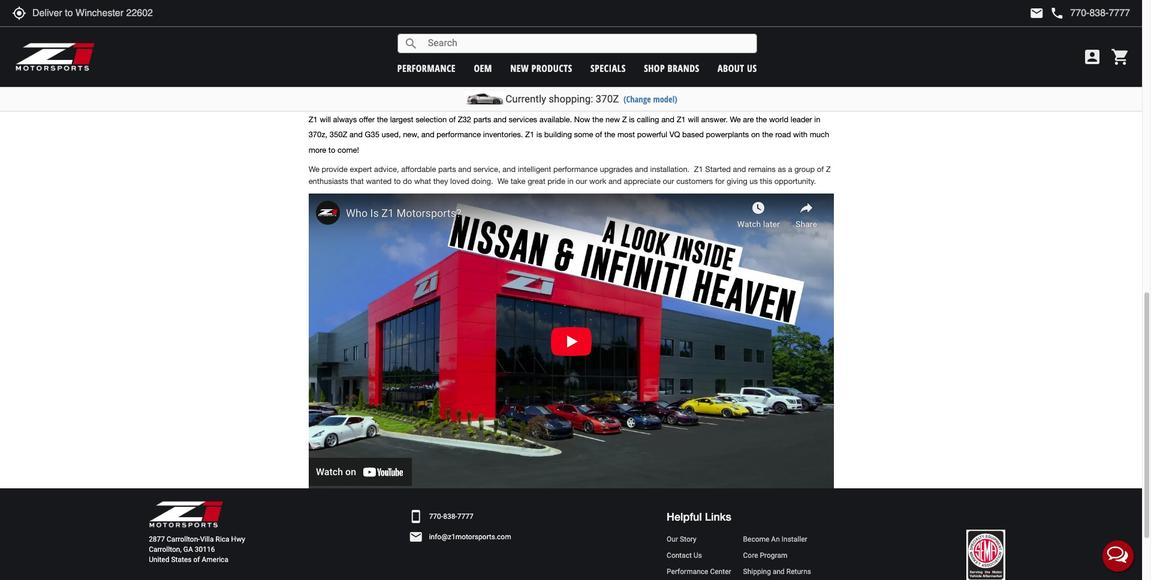 Task type: describe. For each thing, give the bounding box(es) containing it.
0 vertical spatial we
[[309, 165, 320, 174]]

contact us link
[[667, 551, 731, 561]]

affordable
[[401, 165, 436, 174]]

and up giving
[[733, 165, 746, 174]]

(change model) link
[[623, 94, 677, 105]]

group
[[794, 165, 815, 174]]

core
[[743, 552, 758, 560]]

offices,
[[731, 57, 756, 66]]

z1 up vq
[[677, 115, 686, 124]]

parts up housing
[[679, 70, 696, 79]]

contact us
[[667, 552, 702, 560]]

leader
[[791, 115, 812, 124]]

chassis
[[622, 70, 648, 79]]

links
[[705, 511, 731, 524]]

and down chassis
[[632, 82, 645, 91]]

a left 2,000
[[458, 82, 462, 91]]

email info@z1motorsports.com
[[409, 530, 511, 545]]

the left most
[[604, 130, 615, 139]]

appreciate
[[624, 177, 661, 186]]

provide
[[322, 165, 348, 174]]

770-838-7777 link
[[429, 512, 473, 522]]

z
[[826, 165, 831, 174]]

ground
[[564, 70, 589, 79]]

shopping_cart
[[1111, 47, 1130, 67]]

15,000
[[414, 57, 438, 66]]

shopping:
[[549, 93, 593, 105]]

and right storage
[[629, 94, 642, 103]]

we provide expert advice, affordable parts and service, and intelligent performance upgrades and installation.  z1 started and remains as a group of z enthusiasts that wanted to do what they loved doing.  we take great pride in our work and appreciate our customers for giving us this opportunity.
[[309, 165, 831, 186]]

world
[[769, 115, 789, 124]]

story
[[680, 535, 696, 544]]

distribution.
[[644, 94, 686, 103]]

and up take
[[503, 165, 516, 174]]

email
[[409, 530, 423, 545]]

parts up leader
[[786, 82, 804, 91]]

0 horizontal spatial z1's
[[439, 94, 455, 103]]

pride
[[548, 177, 565, 186]]

oem link
[[474, 61, 492, 75]]

used,
[[382, 130, 401, 139]]

nissan
[[309, 82, 332, 91]]

1 vertical spatial foot
[[512, 82, 526, 91]]

as
[[778, 165, 786, 174]]

about us link
[[718, 61, 757, 75]]

and down upgrades
[[609, 177, 622, 186]]

1 vertical spatial 8
[[647, 82, 651, 91]]

parts down houses
[[396, 82, 414, 91]]

of inside we provide expert advice, affordable parts and service, and intelligent performance upgrades and installation.  z1 started and remains as a group of z enthusiasts that wanted to do what they loved doing.  we take great pride in our work and appreciate our customers for giving us this opportunity.
[[817, 165, 824, 174]]

helpful
[[667, 511, 702, 524]]

new right the time
[[510, 61, 529, 75]]

enthusiasts
[[309, 177, 348, 186]]

us for about us
[[747, 61, 757, 75]]

mail link
[[1030, 6, 1044, 20]]

our story
[[667, 535, 696, 544]]

z is
[[622, 115, 635, 124]]

great
[[528, 177, 545, 186]]

performance center
[[667, 568, 731, 576]]

in up technicians,
[[512, 57, 518, 66]]

shopping_cart link
[[1108, 47, 1130, 67]]

do
[[403, 177, 412, 186]]

and up the containing
[[759, 57, 772, 66]]

of right some
[[595, 130, 602, 139]]

about us
[[718, 61, 757, 75]]

become
[[743, 535, 769, 544]]

managers,
[[309, 94, 345, 103]]

a inside we provide expert advice, affordable parts and service, and intelligent performance upgrades and installation.  z1 started and remains as a group of z enthusiasts that wanted to do what they loved doing.  we take great pride in our work and appreciate our customers for giving us this opportunity.
[[788, 165, 792, 174]]

time
[[484, 70, 499, 79]]

houses
[[374, 70, 400, 79]]

sema member logo image
[[967, 530, 1005, 580]]

expert
[[350, 165, 372, 174]]

370z,
[[309, 130, 327, 139]]

new,
[[403, 130, 419, 139]]

dynojet
[[591, 70, 620, 79]]

customers
[[676, 177, 713, 186]]

selection
[[416, 115, 447, 124]]

0 vertical spatial location
[[482, 57, 509, 66]]

to inside z1 will always offer the largest selection of z32 parts and services available. now the new z is calling and z1 will answer. we are the world leader in 370z, 350z and g35 used, new, and performance inventories. z1 is building some of the most powerful vq based powerplants on the road with much more to come!
[[328, 146, 335, 155]]

1 will from the left
[[320, 115, 331, 124]]

in inside z1 will always offer the largest selection of z32 parts and services available. now the new z is calling and z1 will answer. we are the world leader in 370z, 350z and g35 used, new, and performance inventories. z1 is building some of the most powerful vq based powerplants on the road with much more to come!
[[814, 115, 820, 124]]

department
[[698, 70, 739, 79]]

1 horizontal spatial z1's
[[779, 70, 795, 79]]

a down needs
[[672, 70, 676, 79]]

1 horizontal spatial we
[[498, 177, 508, 186]]

inventories,
[[416, 82, 456, 91]]

late
[[317, 57, 330, 66]]

original
[[457, 94, 482, 103]]

1 vertical spatial square
[[486, 82, 510, 91]]

0 horizontal spatial square
[[440, 57, 464, 66]]

available. now
[[539, 115, 590, 124]]

info@z1motorsports.com link
[[429, 532, 511, 543]]

mail
[[1030, 6, 1044, 20]]

z1 will always offer the largest selection of z32 parts and services available. now the new z is calling and z1 will answer. we are the world leader in 370z, 350z and g35 used, new, and performance inventories. z1 is building some of the most powerful vq based powerplants on the road with much more to come!
[[309, 115, 829, 155]]

storage
[[601, 94, 627, 103]]

our
[[667, 535, 678, 544]]

us for contact us
[[694, 552, 702, 560]]

phone
[[1050, 6, 1064, 20]]

2 vertical spatial location
[[484, 94, 512, 103]]

powerplants
[[706, 130, 749, 139]]

shop
[[644, 61, 665, 75]]

currently shopping: 370z (change model)
[[506, 93, 677, 105]]

installer
[[782, 535, 807, 544]]

showroom,
[[528, 82, 567, 91]]

shop brands link
[[644, 61, 699, 75]]

most
[[618, 130, 635, 139]]

a right houses
[[402, 70, 406, 79]]

z1 inside in late 2004 z1 opened a new 15,000 square foot location in nearby carrollton, ga to suit the growing needs of the shop, offices, and storefront.  the carrollton location houses a 8 bay shop with 3 full time technicians, an in ground dynojet chassis dyno, a parts department containing z1's new nissan and performance parts inventories, a 2,000 square foot showroom, customer lounge, and 8 offices housing sales representatives, parts managers, and corporate personnel.  z1's original location still exists for used parts storage and distribution.
[[351, 57, 360, 66]]

2 will from the left
[[688, 115, 699, 124]]

2877
[[149, 535, 165, 544]]

much
[[810, 130, 829, 139]]

performance inside in late 2004 z1 opened a new 15,000 square foot location in nearby carrollton, ga to suit the growing needs of the shop, offices, and storefront.  the carrollton location houses a 8 bay shop with 3 full time technicians, an in ground dynojet chassis dyno, a parts department containing z1's new nissan and performance parts inventories, a 2,000 square foot showroom, customer lounge, and 8 offices housing sales representatives, parts managers, and corporate personnel.  z1's original location still exists for used parts storage and distribution.
[[350, 82, 394, 91]]

technicians,
[[502, 70, 543, 79]]

used
[[562, 94, 579, 103]]

offer
[[359, 115, 375, 124]]

shipping and returns
[[743, 568, 811, 576]]

2877 carrollton-villa rica hwy carrollton, ga 30116 united states of america
[[149, 535, 245, 564]]

performance inside z1 will always offer the largest selection of z32 parts and services available. now the new z is calling and z1 will answer. we are the world leader in 370z, 350z and g35 used, new, and performance inventories. z1 is building some of the most powerful vq based powerplants on the road with much more to come!
[[437, 130, 481, 139]]

still
[[514, 94, 526, 103]]

770-
[[429, 513, 443, 521]]

carrollton
[[309, 70, 343, 79]]

intelligent
[[518, 165, 551, 174]]

and up appreciate
[[635, 165, 648, 174]]



Task type: locate. For each thing, give the bounding box(es) containing it.
0 horizontal spatial we
[[309, 165, 320, 174]]

shop brands
[[644, 61, 699, 75]]

new inside z1 will always offer the largest selection of z32 parts and services available. now the new z is calling and z1 will answer. we are the world leader in 370z, 350z and g35 used, new, and performance inventories. z1 is building some of the most powerful vq based powerplants on the road with much more to come!
[[606, 115, 620, 124]]

become an installer
[[743, 535, 807, 544]]

come!
[[338, 146, 359, 155]]

dyno,
[[651, 70, 670, 79]]

ga down the carrollton-
[[183, 546, 193, 554]]

specials
[[591, 61, 626, 75]]

0 horizontal spatial us
[[694, 552, 702, 560]]

service,
[[474, 165, 500, 174]]

suit
[[606, 57, 619, 66]]

brands
[[668, 61, 699, 75]]

z1's right the containing
[[779, 70, 795, 79]]

new
[[397, 57, 412, 66], [510, 61, 529, 75], [797, 70, 811, 79], [606, 115, 620, 124]]

0 vertical spatial for
[[550, 94, 559, 103]]

ga inside in late 2004 z1 opened a new 15,000 square foot location in nearby carrollton, ga to suit the growing needs of the shop, offices, and storefront.  the carrollton location houses a 8 bay shop with 3 full time technicians, an in ground dynojet chassis dyno, a parts department containing z1's new nissan and performance parts inventories, a 2,000 square foot showroom, customer lounge, and 8 offices housing sales representatives, parts managers, and corporate personnel.  z1's original location still exists for used parts storage and distribution.
[[584, 57, 595, 66]]

the right on
[[762, 130, 773, 139]]

always
[[333, 115, 357, 124]]

ga up ground
[[584, 57, 595, 66]]

new right the containing
[[797, 70, 811, 79]]

and down core program link
[[773, 568, 785, 576]]

us up representatives,
[[747, 61, 757, 75]]

shipping and returns link
[[743, 567, 811, 578]]

of right needs
[[687, 57, 694, 66]]

in right the an
[[556, 70, 562, 79]]

opened
[[363, 57, 389, 66]]

1 vertical spatial for
[[715, 177, 725, 186]]

0 horizontal spatial our
[[576, 177, 587, 186]]

foot up still
[[512, 82, 526, 91]]

our story link
[[667, 535, 731, 545]]

we left take
[[498, 177, 508, 186]]

1 vertical spatial carrollton,
[[149, 546, 182, 554]]

1 vertical spatial with
[[793, 130, 808, 139]]

0 horizontal spatial foot
[[466, 57, 480, 66]]

for
[[550, 94, 559, 103], [715, 177, 725, 186]]

foot up full
[[466, 57, 480, 66]]

with inside in late 2004 z1 opened a new 15,000 square foot location in nearby carrollton, ga to suit the growing needs of the shop, offices, and storefront.  the carrollton location houses a 8 bay shop with 3 full time technicians, an in ground dynojet chassis dyno, a parts department containing z1's new nissan and performance parts inventories, a 2,000 square foot showroom, customer lounge, and 8 offices housing sales representatives, parts managers, and corporate personnel.  z1's original location still exists for used parts storage and distribution.
[[449, 70, 463, 79]]

and up inventories. z1
[[493, 115, 507, 124]]

for down showroom,
[[550, 94, 559, 103]]

2 vertical spatial to
[[394, 177, 401, 186]]

parts inside we provide expert advice, affordable parts and service, and intelligent performance upgrades and installation.  z1 started and remains as a group of z enthusiasts that wanted to do what they loved doing.  we take great pride in our work and appreciate our customers for giving us this opportunity.
[[438, 165, 456, 174]]

parts right z32
[[473, 115, 491, 124]]

united
[[149, 556, 169, 564]]

will up 370z,
[[320, 115, 331, 124]]

2 horizontal spatial to
[[597, 57, 604, 66]]

and inside shipping and returns link
[[773, 568, 785, 576]]

z1 up 370z,
[[309, 115, 318, 124]]

Search search field
[[418, 34, 756, 53]]

largest
[[390, 115, 413, 124]]

performance up the inventories,
[[397, 61, 456, 75]]

z32
[[458, 115, 471, 124]]

square up the shop
[[440, 57, 464, 66]]

1 horizontal spatial square
[[486, 82, 510, 91]]

ga inside 2877 carrollton-villa rica hwy carrollton, ga 30116 united states of america
[[183, 546, 193, 554]]

in
[[309, 57, 315, 66]]

1 vertical spatial we
[[498, 177, 508, 186]]

to inside in late 2004 z1 opened a new 15,000 square foot location in nearby carrollton, ga to suit the growing needs of the shop, offices, and storefront.  the carrollton location houses a 8 bay shop with 3 full time technicians, an in ground dynojet chassis dyno, a parts department containing z1's new nissan and performance parts inventories, a 2,000 square foot showroom, customer lounge, and 8 offices housing sales representatives, parts managers, and corporate personnel.  z1's original location still exists for used parts storage and distribution.
[[597, 57, 604, 66]]

new down search
[[397, 57, 412, 66]]

location
[[482, 57, 509, 66], [345, 70, 372, 79], [484, 94, 512, 103]]

8 up (change model) link
[[647, 82, 651, 91]]

our left customers
[[663, 177, 674, 186]]

performance up pride
[[553, 165, 598, 174]]

8
[[408, 70, 412, 79], [647, 82, 651, 91]]

2 our from the left
[[663, 177, 674, 186]]

housing
[[679, 82, 706, 91]]

performance center link
[[667, 567, 731, 578]]

oem
[[474, 61, 492, 75]]

search
[[404, 36, 418, 51]]

to left suit
[[597, 57, 604, 66]]

1 horizontal spatial to
[[394, 177, 401, 186]]

giving
[[727, 177, 747, 186]]

carrollton, up united
[[149, 546, 182, 554]]

states
[[171, 556, 192, 564]]

a up houses
[[391, 57, 395, 66]]

location up the time
[[482, 57, 509, 66]]

0 vertical spatial ga
[[584, 57, 595, 66]]

1 horizontal spatial for
[[715, 177, 725, 186]]

1 our from the left
[[576, 177, 587, 186]]

with down leader
[[793, 130, 808, 139]]

location down opened
[[345, 70, 372, 79]]

performance up corporate
[[350, 82, 394, 91]]

a
[[391, 57, 395, 66], [402, 70, 406, 79], [672, 70, 676, 79], [458, 82, 462, 91], [788, 165, 792, 174]]

and up always
[[347, 94, 361, 103]]

0 horizontal spatial with
[[449, 70, 463, 79]]

started
[[705, 165, 731, 174]]

1 horizontal spatial our
[[663, 177, 674, 186]]

representatives,
[[729, 82, 784, 91]]

advice,
[[374, 165, 399, 174]]

z1 up customers
[[694, 165, 703, 174]]

1 horizontal spatial carrollton,
[[546, 57, 582, 66]]

1 horizontal spatial 8
[[647, 82, 651, 91]]

smartphone
[[409, 510, 423, 524]]

will up based
[[688, 115, 699, 124]]

take
[[511, 177, 526, 186]]

the up some
[[592, 115, 603, 124]]

info@z1motorsports.com
[[429, 533, 511, 541]]

our left the "work"
[[576, 177, 587, 186]]

rica
[[216, 535, 229, 544]]

more
[[309, 146, 326, 155]]

the left shop,
[[696, 57, 707, 66]]

in right pride
[[568, 177, 574, 186]]

0 vertical spatial foot
[[466, 57, 480, 66]]

nearby
[[520, 57, 544, 66]]

and down selection
[[421, 130, 434, 139]]

performance down z32
[[437, 130, 481, 139]]

core program
[[743, 552, 787, 560]]

on
[[751, 130, 760, 139]]

new left the z is
[[606, 115, 620, 124]]

bay
[[415, 70, 427, 79]]

returns
[[786, 568, 811, 576]]

and up vq
[[661, 115, 675, 124]]

8 left bay on the left
[[408, 70, 412, 79]]

of inside in late 2004 z1 opened a new 15,000 square foot location in nearby carrollton, ga to suit the growing needs of the shop, offices, and storefront.  the carrollton location houses a 8 bay shop with 3 full time technicians, an in ground dynojet chassis dyno, a parts department containing z1's new nissan and performance parts inventories, a 2,000 square foot showroom, customer lounge, and 8 offices housing sales representatives, parts managers, and corporate personnel.  z1's original location still exists for used parts storage and distribution.
[[687, 57, 694, 66]]

1 horizontal spatial ga
[[584, 57, 595, 66]]

z1 motorsports logo image
[[15, 42, 96, 72]]

us
[[750, 177, 758, 186]]

us down our story link
[[694, 552, 702, 560]]

the
[[814, 57, 827, 66]]

needs
[[664, 57, 685, 66]]

z1 company logo image
[[149, 501, 224, 529]]

powerful
[[637, 130, 667, 139]]

ga
[[584, 57, 595, 66], [183, 546, 193, 554]]

villa
[[200, 535, 214, 544]]

0 vertical spatial square
[[440, 57, 464, 66]]

in up the much
[[814, 115, 820, 124]]

0 vertical spatial z1's
[[779, 70, 795, 79]]

1 vertical spatial location
[[345, 70, 372, 79]]

parts
[[679, 70, 696, 79], [396, 82, 414, 91], [786, 82, 804, 91], [581, 94, 599, 103], [473, 115, 491, 124], [438, 165, 456, 174]]

0 horizontal spatial ga
[[183, 546, 193, 554]]

exists
[[528, 94, 548, 103]]

what
[[414, 177, 431, 186]]

0 vertical spatial carrollton,
[[546, 57, 582, 66]]

z1 inside we provide expert advice, affordable parts and service, and intelligent performance upgrades and installation.  z1 started and remains as a group of z enthusiasts that wanted to do what they loved doing.  we take great pride in our work and appreciate our customers for giving us this opportunity.
[[694, 165, 703, 174]]

1 vertical spatial us
[[694, 552, 702, 560]]

the right are
[[756, 115, 767, 124]]

with inside z1 will always offer the largest selection of z32 parts and services available. now the new z is calling and z1 will answer. we are the world leader in 370z, 350z and g35 used, new, and performance inventories. z1 is building some of the most powerful vq based powerplants on the road with much more to come!
[[793, 130, 808, 139]]

z1 right 2004
[[351, 57, 360, 66]]

1 vertical spatial ga
[[183, 546, 193, 554]]

vq
[[669, 130, 680, 139]]

z1's down the inventories,
[[439, 94, 455, 103]]

location left still
[[484, 94, 512, 103]]

carrollton, inside 2877 carrollton-villa rica hwy carrollton, ga 30116 united states of america
[[149, 546, 182, 554]]

of down 30116
[[193, 556, 200, 564]]

carrollton, inside in late 2004 z1 opened a new 15,000 square foot location in nearby carrollton, ga to suit the growing needs of the shop, offices, and storefront.  the carrollton location houses a 8 bay shop with 3 full time technicians, an in ground dynojet chassis dyno, a parts department containing z1's new nissan and performance parts inventories, a 2,000 square foot showroom, customer lounge, and 8 offices housing sales representatives, parts managers, and corporate personnel.  z1's original location still exists for used parts storage and distribution.
[[546, 57, 582, 66]]

and up managers,
[[334, 82, 348, 91]]

for inside we provide expert advice, affordable parts and service, and intelligent performance upgrades and installation.  z1 started and remains as a group of z enthusiasts that wanted to do what they loved doing.  we take great pride in our work and appreciate our customers for giving us this opportunity.
[[715, 177, 725, 186]]

0 horizontal spatial to
[[328, 146, 335, 155]]

0 horizontal spatial will
[[320, 115, 331, 124]]

offices
[[654, 82, 677, 91]]

1 horizontal spatial foot
[[512, 82, 526, 91]]

0 horizontal spatial 8
[[408, 70, 412, 79]]

0 vertical spatial with
[[449, 70, 463, 79]]

of left z
[[817, 165, 824, 174]]

0 horizontal spatial for
[[550, 94, 559, 103]]

with left the 3
[[449, 70, 463, 79]]

for inside in late 2004 z1 opened a new 15,000 square foot location in nearby carrollton, ga to suit the growing needs of the shop, offices, and storefront.  the carrollton location houses a 8 bay shop with 3 full time technicians, an in ground dynojet chassis dyno, a parts department containing z1's new nissan and performance parts inventories, a 2,000 square foot showroom, customer lounge, and 8 offices housing sales representatives, parts managers, and corporate personnel.  z1's original location still exists for used parts storage and distribution.
[[550, 94, 559, 103]]

7777
[[457, 513, 473, 521]]

that
[[350, 177, 364, 186]]

square down the time
[[486, 82, 510, 91]]

are
[[743, 115, 754, 124]]

to right more
[[328, 146, 335, 155]]

the right the offer
[[377, 115, 388, 124]]

0 vertical spatial to
[[597, 57, 604, 66]]

1 vertical spatial z1's
[[439, 94, 455, 103]]

in
[[512, 57, 518, 66], [556, 70, 562, 79], [814, 115, 820, 124], [568, 177, 574, 186]]

parts inside z1 will always offer the largest selection of z32 parts and services available. now the new z is calling and z1 will answer. we are the world leader in 370z, 350z and g35 used, new, and performance inventories. z1 is building some of the most powerful vq based powerplants on the road with much more to come!
[[473, 115, 491, 124]]

will
[[320, 115, 331, 124], [688, 115, 699, 124]]

to inside we provide expert advice, affordable parts and service, and intelligent performance upgrades and installation.  z1 started and remains as a group of z enthusiasts that wanted to do what they loved doing.  we take great pride in our work and appreciate our customers for giving us this opportunity.
[[394, 177, 401, 186]]

370z
[[596, 93, 619, 105]]

phone link
[[1050, 6, 1130, 20]]

performance link
[[397, 61, 456, 75]]

containing
[[741, 70, 777, 79]]

lounge,
[[604, 82, 630, 91]]

0 vertical spatial 8
[[408, 70, 412, 79]]

a right the as
[[788, 165, 792, 174]]

parts up they
[[438, 165, 456, 174]]

wanted
[[366, 177, 392, 186]]

smartphone 770-838-7777
[[409, 510, 473, 524]]

1 horizontal spatial with
[[793, 130, 808, 139]]

of inside 2877 carrollton-villa rica hwy carrollton, ga 30116 united states of america
[[193, 556, 200, 564]]

parts down customer
[[581, 94, 599, 103]]

of left z32
[[449, 115, 456, 124]]

to left do in the top left of the page
[[394, 177, 401, 186]]

and up loved
[[458, 165, 471, 174]]

the right suit
[[621, 57, 632, 66]]

model)
[[653, 94, 677, 105]]

we up enthusiasts
[[309, 165, 320, 174]]

and left g35
[[350, 130, 363, 139]]

1 horizontal spatial us
[[747, 61, 757, 75]]

1 vertical spatial to
[[328, 146, 335, 155]]

calling
[[637, 115, 659, 124]]

carrollton, up ground
[[546, 57, 582, 66]]

1 horizontal spatial will
[[688, 115, 699, 124]]

0 horizontal spatial carrollton,
[[149, 546, 182, 554]]

account_box
[[1083, 47, 1102, 67]]

in inside we provide expert advice, affordable parts and service, and intelligent performance upgrades and installation.  z1 started and remains as a group of z enthusiasts that wanted to do what they loved doing.  we take great pride in our work and appreciate our customers for giving us this opportunity.
[[568, 177, 574, 186]]

opportunity.
[[775, 177, 816, 186]]

0 vertical spatial us
[[747, 61, 757, 75]]

mail phone
[[1030, 6, 1064, 20]]

and
[[759, 57, 772, 66], [334, 82, 348, 91], [632, 82, 645, 91], [347, 94, 361, 103], [629, 94, 642, 103], [493, 115, 507, 124], [661, 115, 675, 124], [350, 130, 363, 139], [421, 130, 434, 139], [458, 165, 471, 174], [503, 165, 516, 174], [635, 165, 648, 174], [733, 165, 746, 174], [609, 177, 622, 186], [773, 568, 785, 576]]

performance inside we provide expert advice, affordable parts and service, and intelligent performance upgrades and installation.  z1 started and remains as a group of z enthusiasts that wanted to do what they loved doing.  we take great pride in our work and appreciate our customers for giving us this opportunity.
[[553, 165, 598, 174]]

for down started
[[715, 177, 725, 186]]



Task type: vqa. For each thing, say whether or not it's contained in the screenshot.
R35 at the top of the page
no



